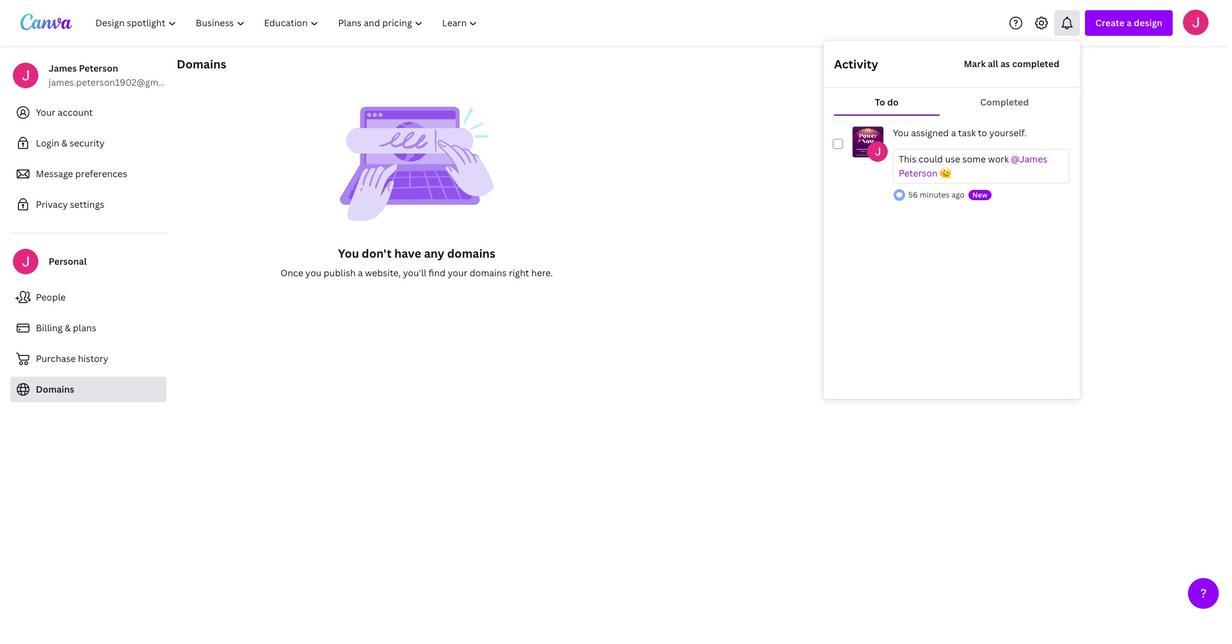 Task type: locate. For each thing, give the bounding box(es) containing it.
any
[[424, 246, 444, 261]]

2 vertical spatial a
[[358, 267, 363, 279]]

this could use some work
[[899, 153, 1011, 165]]

find
[[429, 267, 446, 279]]

to
[[875, 96, 885, 108]]

completed button
[[940, 90, 1070, 115]]

& inside login & security 'link'
[[62, 137, 67, 149]]

peterson down this
[[899, 167, 938, 179]]

message preferences link
[[10, 161, 166, 187]]

james peterson
[[899, 153, 1050, 179]]

2 horizontal spatial a
[[1127, 17, 1132, 29]]

james inside james peterson james.peterson1902@gmail.com
[[49, 62, 77, 74]]

you up this
[[893, 127, 909, 139]]

new element
[[969, 190, 991, 200]]

🫠
[[938, 167, 951, 179]]

message preferences
[[36, 168, 127, 180]]

you for don't
[[338, 246, 359, 261]]

& left "plans"
[[65, 322, 71, 334]]

james up your account
[[49, 62, 77, 74]]

1 horizontal spatial james
[[1020, 153, 1048, 165]]

you
[[305, 267, 321, 279]]

1 horizontal spatial domains
[[177, 56, 226, 72]]

some
[[963, 153, 986, 165]]

peterson inside james peterson james.peterson1902@gmail.com
[[79, 62, 118, 74]]

completed
[[980, 96, 1029, 108]]

james inside james peterson
[[1020, 153, 1048, 165]]

1 horizontal spatial you
[[893, 127, 909, 139]]

james peterson james.peterson1902@gmail.com
[[49, 62, 190, 88]]

domains
[[447, 246, 495, 261], [470, 267, 507, 279]]

domains up 'your'
[[447, 246, 495, 261]]

you up publish
[[338, 246, 359, 261]]

0 horizontal spatial peterson
[[79, 62, 118, 74]]

yourself.
[[990, 127, 1027, 139]]

to do button
[[834, 90, 940, 115]]

0 vertical spatial peterson
[[79, 62, 118, 74]]

purple monochromatic self help book cover image
[[852, 126, 884, 158]]

1 horizontal spatial peterson
[[899, 167, 938, 179]]

you'll
[[403, 267, 427, 279]]

history
[[78, 353, 108, 365]]

james right work
[[1020, 153, 1048, 165]]

you for assigned
[[893, 127, 909, 139]]

& for billing
[[65, 322, 71, 334]]

56 minutes ago
[[908, 190, 965, 200]]

use
[[945, 153, 960, 165]]

& inside billing & plans link
[[65, 322, 71, 334]]

0 vertical spatial &
[[62, 137, 67, 149]]

mark all as completed button
[[954, 51, 1070, 77]]

a right publish
[[358, 267, 363, 279]]

1 vertical spatial you
[[338, 246, 359, 261]]

james.peterson1902@gmail.com
[[49, 76, 190, 88]]

billing & plans
[[36, 322, 96, 334]]

0 horizontal spatial you
[[338, 246, 359, 261]]

peterson inside james peterson
[[899, 167, 938, 179]]

& right login
[[62, 137, 67, 149]]

domains
[[177, 56, 226, 72], [36, 383, 74, 396]]

personal
[[49, 255, 87, 268]]

0 vertical spatial domains
[[177, 56, 226, 72]]

assigned
[[911, 127, 949, 139]]

56
[[908, 190, 918, 200]]

a left design on the right top
[[1127, 17, 1132, 29]]

peterson for james peterson james.peterson1902@gmail.com
[[79, 62, 118, 74]]

privacy settings link
[[10, 192, 166, 218]]

james for james peterson
[[1020, 153, 1048, 165]]

1 vertical spatial james
[[1020, 153, 1048, 165]]

purchase history
[[36, 353, 108, 365]]

a left the task
[[951, 127, 956, 139]]

1 vertical spatial domains
[[36, 383, 74, 396]]

0 vertical spatial james
[[49, 62, 77, 74]]

create a design
[[1096, 17, 1163, 29]]

james for james peterson james.peterson1902@gmail.com
[[49, 62, 77, 74]]

right
[[509, 267, 529, 279]]

1 vertical spatial &
[[65, 322, 71, 334]]

all
[[988, 58, 999, 70]]

&
[[62, 137, 67, 149], [65, 322, 71, 334]]

0 vertical spatial domains
[[447, 246, 495, 261]]

0 horizontal spatial a
[[358, 267, 363, 279]]

you inside you don't have any domains once you publish a website, you'll find your domains right here.
[[338, 246, 359, 261]]

you don't have any domains once you publish a website, you'll find your domains right here.
[[281, 246, 553, 279]]

a inside you don't have any domains once you publish a website, you'll find your domains right here.
[[358, 267, 363, 279]]

once
[[281, 267, 303, 279]]

james peterson image
[[1183, 9, 1209, 35]]

1 horizontal spatial a
[[951, 127, 956, 139]]

peterson
[[79, 62, 118, 74], [899, 167, 938, 179]]

you
[[893, 127, 909, 139], [338, 246, 359, 261]]

domains right 'your'
[[470, 267, 507, 279]]

ago
[[952, 190, 965, 200]]

a
[[1127, 17, 1132, 29], [951, 127, 956, 139], [358, 267, 363, 279]]

peterson up james.peterson1902@gmail.com on the left top of page
[[79, 62, 118, 74]]

james
[[49, 62, 77, 74], [1020, 153, 1048, 165]]

1 vertical spatial a
[[951, 127, 956, 139]]

your
[[36, 106, 55, 118]]

privacy
[[36, 198, 68, 211]]

0 vertical spatial a
[[1127, 17, 1132, 29]]

work
[[988, 153, 1009, 165]]

0 vertical spatial you
[[893, 127, 909, 139]]

1 vertical spatial peterson
[[899, 167, 938, 179]]

settings
[[70, 198, 104, 211]]

0 horizontal spatial james
[[49, 62, 77, 74]]



Task type: describe. For each thing, give the bounding box(es) containing it.
to
[[978, 127, 987, 139]]

peterson for james peterson
[[899, 167, 938, 179]]

billing & plans link
[[10, 316, 166, 341]]

could
[[919, 153, 943, 165]]

account
[[58, 106, 93, 118]]

you assigned a task to yourself.
[[893, 127, 1027, 139]]

purchase history link
[[10, 346, 166, 372]]

& for login
[[62, 137, 67, 149]]

as
[[1001, 58, 1010, 70]]

task
[[958, 127, 976, 139]]

new
[[973, 190, 988, 200]]

your account link
[[10, 100, 166, 125]]

login
[[36, 137, 59, 149]]

@
[[1011, 153, 1020, 165]]

purchase
[[36, 353, 76, 365]]

your
[[448, 267, 468, 279]]

have
[[394, 246, 421, 261]]

billing
[[36, 322, 63, 334]]

create
[[1096, 17, 1125, 29]]

1 vertical spatial domains
[[470, 267, 507, 279]]

don't
[[362, 246, 392, 261]]

to do
[[875, 96, 899, 108]]

do
[[887, 96, 899, 108]]

0 horizontal spatial domains
[[36, 383, 74, 396]]

login & security link
[[10, 131, 166, 156]]

message
[[36, 168, 73, 180]]

plans
[[73, 322, 96, 334]]

preferences
[[75, 168, 127, 180]]

this
[[899, 153, 917, 165]]

create a design button
[[1085, 10, 1173, 36]]

people link
[[10, 285, 166, 311]]

activity
[[834, 56, 878, 72]]

privacy settings
[[36, 198, 104, 211]]

a inside create a design dropdown button
[[1127, 17, 1132, 29]]

domains link
[[10, 377, 166, 403]]

here.
[[531, 267, 553, 279]]

mark all as completed
[[964, 58, 1060, 70]]

security
[[70, 137, 105, 149]]

mark
[[964, 58, 986, 70]]

top level navigation element
[[87, 10, 489, 36]]

completed
[[1012, 58, 1060, 70]]

design
[[1134, 17, 1163, 29]]

login & security
[[36, 137, 105, 149]]

minutes
[[920, 190, 950, 200]]

website,
[[365, 267, 401, 279]]

people
[[36, 291, 66, 303]]

your account
[[36, 106, 93, 118]]

publish
[[324, 267, 356, 279]]



Task type: vqa. For each thing, say whether or not it's contained in the screenshot.
Search SEARCH FIELD
no



